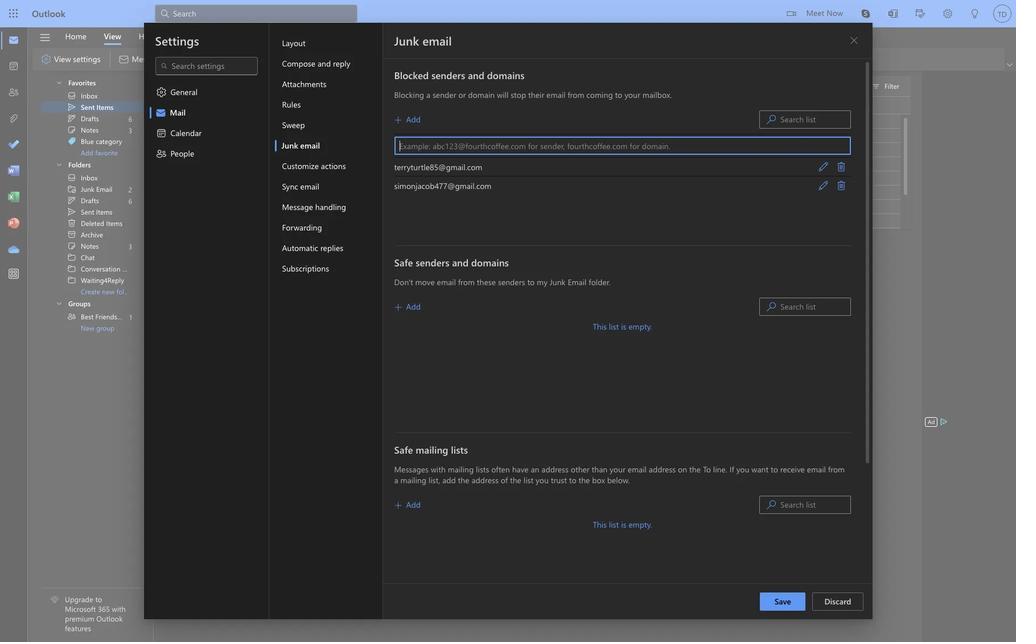 Task type: describe. For each thing, give the bounding box(es) containing it.
and up domain
[[468, 69, 485, 81]]

favorites
[[68, 78, 96, 87]]

june,
[[469, 216, 484, 226]]

sent down the search settings 'search field'
[[190, 81, 204, 91]]

save button
[[761, 593, 806, 611]]

12:27 pm
[[756, 174, 782, 183]]

features
[[65, 624, 91, 633]]

and down hey
[[452, 256, 469, 269]]

outlook link
[[32, 0, 65, 27]]

people image
[[8, 87, 19, 99]]

select a message image for kendallparks02@gmail.com
[[163, 159, 172, 169]]

1  from the top
[[67, 253, 76, 262]]

you inside you're going places. take outlook with you for free. scan the qr code with your phone camera to download outlook mobile
[[587, 458, 600, 469]]

to inside you're going places. take outlook with you for free. scan the qr code with your phone camera to download outlook mobile
[[564, 475, 571, 486]]

search list field for safe senders and domains
[[781, 299, 851, 315]]

perks
[[422, 174, 438, 183]]

2 let's from the left
[[678, 159, 691, 169]]

inbox for  inbox
[[81, 173, 98, 182]]

inbox for  inbox  sent items
[[81, 91, 98, 100]]

outlook inside upgrade to microsoft 365 with premium outlook features
[[96, 614, 123, 624]]

0 vertical spatial have
[[421, 131, 435, 140]]

email inside safe senders and domains element
[[568, 277, 587, 288]]

chat inside  groups  best friends chat 1
[[119, 312, 133, 321]]

take
[[519, 458, 535, 469]]

domains for safe senders and domains
[[472, 256, 509, 269]]

 for  view settings
[[40, 54, 52, 65]]

to left "meet."
[[975, 159, 982, 169]]

chat inside ' chat  conversation history  waiting4reply'
[[81, 253, 95, 262]]

fw: no
[[380, 131, 401, 140]]

with inside messages with mailing lists often have an address other than your email address on the to line. if you want to receive email from a mailing list, add the address of the list you trust to the box below.
[[431, 464, 446, 475]]

customize actions button
[[275, 156, 382, 177]]


[[872, 82, 881, 91]]

want inside message list no items selected list box
[[959, 159, 974, 169]]

list for safe mailing lists
[[609, 519, 619, 530]]

innovate
[[586, 159, 612, 169]]

to right able at the right
[[627, 216, 633, 226]]

other
[[571, 464, 590, 475]]

sent up 1:15
[[756, 101, 769, 110]]

email right "for"
[[628, 464, 647, 475]]

you left "trust" on the bottom right of page
[[536, 475, 549, 486]]

junk email heading
[[394, 32, 452, 48]]

the right add
[[458, 475, 470, 486]]

sender
[[433, 89, 457, 100]]

 for 
[[156, 87, 167, 98]]

we need to resuscitate the industry! innovate in order to inundate. let's leapfrog tech and ride the lily pad to the bank! i think you get it. let me know when you want to meet.
[[476, 159, 1000, 169]]

leapfrog
[[693, 159, 718, 169]]

of inside message list no items selected list box
[[440, 174, 446, 183]]

email inside "tree item"
[[96, 185, 112, 194]]

add favorite tree item
[[41, 147, 143, 158]]

1:15
[[756, 117, 767, 126]]

pad
[[783, 159, 795, 169]]

excel image
[[8, 192, 19, 203]]

 button inside groups tree item
[[46, 297, 67, 310]]

a inside messages with mailing lists often have an address other than your email address on the to line. if you want to receive email from a mailing list, add the address of the list you trust to the box below.
[[394, 475, 399, 486]]

this list is empty. for safe senders and domains
[[593, 321, 653, 332]]

ad
[[928, 418, 935, 426]]

add inside the add favorite tree item
[[81, 148, 93, 157]]

you left get at the right top
[[855, 159, 866, 169]]

forwarding
[[282, 222, 322, 233]]

pm for ruby! sorry about that email...
[[769, 146, 778, 154]]

tree item containing 
[[41, 311, 143, 322]]

to inside messages with mailing lists often have an address other than your email address on the to line. if you want to receive email from a mailing list, add the address of the list you trust to the box below.
[[703, 464, 711, 475]]

safe mailing lists element
[[394, 464, 851, 616]]

outlook inside outlook banner
[[32, 7, 65, 19]]

meet
[[807, 7, 825, 18]]

no up kendall
[[391, 145, 400, 154]]

deleted
[[81, 219, 104, 228]]

files image
[[8, 113, 19, 125]]

 for  inbox
[[67, 173, 76, 182]]

places.
[[493, 458, 517, 469]]

senders for blocked
[[432, 69, 465, 81]]

add for safe mailing lists
[[406, 500, 421, 510]]

the left bank!
[[805, 159, 814, 169]]

junk email tab panel
[[383, 23, 873, 632]]

rubyanndersson@gmail.com
[[181, 145, 267, 154]]

sync
[[282, 181, 298, 192]]

word image
[[8, 166, 19, 177]]

 for blocked senders and domains
[[767, 115, 776, 124]]

to right "trust" on the bottom right of page
[[569, 475, 577, 486]]

no down learn
[[396, 188, 406, 197]]

create new folder
[[81, 287, 134, 296]]

general
[[171, 87, 198, 97]]

ride
[[748, 159, 759, 169]]

 button for favorites
[[46, 76, 67, 89]]

1 vertical spatial it.
[[880, 159, 886, 169]]

to left see
[[437, 131, 443, 140]]

add for safe senders and domains
[[406, 301, 421, 312]]

sync email
[[282, 181, 319, 192]]

i
[[835, 159, 836, 169]]

 notes for 12th "tree item" from the top
[[67, 242, 99, 251]]

settings heading
[[155, 32, 199, 48]]

view button
[[95, 27, 130, 45]]

save
[[775, 596, 792, 607]]

you right when
[[946, 159, 957, 169]]

message list no items selected list box
[[155, 113, 1000, 271]]

 button for terryturtle85@gmail.com
[[833, 158, 851, 176]]

to left receive
[[771, 464, 779, 475]]

new
[[102, 287, 115, 296]]

your inside messages with mailing lists often have an address other than your email address on the to line. if you want to receive email from a mailing list, add the address of the list you trust to the box below.
[[610, 464, 626, 475]]

from inside safe senders and domains element
[[458, 277, 475, 288]]

 for  inbox  sent items
[[67, 91, 76, 100]]

microsoft inside message list no items selected list box
[[464, 174, 492, 183]]

2 halloween from the left
[[502, 216, 533, 226]]

email inside 'blocked senders and domains' "element"
[[547, 89, 566, 100]]

people
[[171, 148, 194, 159]]

line.
[[714, 464, 728, 475]]

senders for safe
[[416, 256, 450, 269]]

this list is empty. for safe mailing lists
[[593, 519, 653, 530]]

fw: for fw: no
[[380, 131, 390, 140]]

don't move email from these senders to my junk email folder.
[[394, 277, 611, 288]]

tree item containing 
[[41, 218, 143, 229]]

search list field for blocked senders and domains
[[781, 112, 851, 128]]

folder
[[116, 287, 134, 296]]

fw: for fw: learn the perks of your microsoft account
[[380, 174, 390, 183]]

document containing settings
[[0, 0, 1017, 643]]

dialog containing settings
[[0, 0, 1017, 643]]

group
[[96, 324, 115, 333]]

1 vertical spatial have
[[420, 159, 434, 169]]

12 tree item from the top
[[41, 240, 143, 252]]

blocking
[[394, 89, 424, 100]]

know
[[910, 159, 926, 169]]

your inside you're going places. take outlook with you for free. scan the qr code with your phone camera to download outlook mobile
[[493, 475, 509, 486]]

favorites tree item
[[41, 76, 143, 90]]

and inside button
[[318, 58, 331, 69]]

to right pad
[[796, 159, 803, 169]]

mailbox.
[[643, 89, 672, 100]]

with up download
[[569, 458, 585, 469]]

365
[[98, 605, 110, 614]]

conversation
[[81, 264, 120, 273]]

 for folders
[[56, 161, 63, 168]]

phone
[[511, 475, 534, 486]]

items inside message list section
[[206, 81, 223, 91]]

about for sorry
[[444, 145, 462, 154]]

select a message image for rubyanndersson@gmail.com
[[163, 145, 172, 154]]

list for safe senders and domains
[[609, 321, 619, 332]]

Search settings search field
[[168, 60, 246, 72]]

the left lily at top right
[[761, 159, 771, 169]]

to inside 'blocked senders and domains' "element"
[[615, 89, 623, 100]]

drafts for notes
[[81, 114, 99, 123]]

bank!
[[816, 159, 833, 169]]

items right deleted
[[106, 219, 123, 228]]

trust
[[551, 475, 567, 486]]

3 for 12th "tree item" from the top
[[129, 242, 132, 251]]

junk inside button
[[282, 140, 298, 151]]

1 halloween from the left
[[380, 216, 412, 226]]

Example: abc123@fourthcoffee.com for sender, fourthcoffee.com for domain. text field
[[395, 137, 851, 154]]

no up you on the left of page
[[403, 117, 412, 126]]

 notes for 4th "tree item" from the top of the page
[[67, 125, 99, 134]]

 for 
[[67, 114, 76, 123]]

premium features image
[[51, 597, 59, 605]]

meet.
[[984, 159, 1000, 169]]

email right sync
[[301, 181, 319, 192]]

tell
[[419, 117, 429, 126]]

message handling
[[282, 202, 346, 212]]

folders tree item
[[41, 158, 143, 172]]

0 vertical spatial email...
[[470, 131, 490, 140]]

about for me
[[442, 117, 460, 126]]

 sent items  deleted items  archive
[[67, 207, 123, 239]]

sorry
[[426, 145, 442, 154]]

 for favorites
[[56, 79, 63, 86]]

sent inside  inbox  sent items
[[81, 103, 95, 112]]

1 vertical spatial me
[[898, 159, 908, 169]]

view inside  view settings
[[54, 53, 71, 64]]

now
[[827, 7, 844, 18]]

message
[[282, 202, 313, 212]]

of inside messages with mailing lists often have an address other than your email address on the to line. if you want to receive email from a mailing list, add the address of the list you trust to the box below.
[[501, 475, 508, 486]]

mail image
[[8, 35, 19, 46]]

if
[[730, 464, 735, 475]]

more apps image
[[8, 269, 19, 280]]

2 horizontal spatial address
[[649, 464, 676, 475]]

 drafts for notes
[[67, 114, 99, 123]]

messages with mailing lists often have an address other than your email address on the to line. if you want to receive email from a mailing list, add the address of the list you trust to the box below.
[[394, 464, 845, 486]]

you right if
[[737, 464, 750, 475]]

junk inside "tree item"
[[81, 185, 94, 194]]

 for blocked senders and domains
[[395, 117, 402, 124]]

new group
[[81, 324, 115, 333]]

select a message image for sunnyupside33@gmail.com
[[163, 131, 172, 140]]

1 tree item from the top
[[41, 90, 143, 101]]

pm for you have to see this email...
[[769, 132, 778, 140]]

select a message checkbox for kendallparks02@gmail.com
[[156, 156, 181, 172]]

left-rail-appbar navigation
[[2, 27, 25, 263]]

qr
[[444, 475, 454, 486]]

settings tab list
[[144, 23, 269, 620]]

sent 
[[756, 101, 776, 110]]

a inside "element"
[[427, 89, 431, 100]]

3 for 4th "tree item" from the top of the page
[[129, 126, 132, 135]]

my
[[380, 202, 390, 211]]

scan
[[411, 475, 428, 486]]

 for simonjacob477@gmail.com
[[819, 181, 828, 190]]

sync email button
[[275, 177, 382, 197]]

to right order
[[640, 159, 646, 169]]

1 let's from the left
[[405, 159, 418, 169]]

often
[[492, 464, 510, 475]]

rules
[[282, 99, 301, 110]]

to right sure
[[749, 216, 755, 226]]

1 horizontal spatial address
[[542, 464, 569, 475]]

my personal art
[[380, 202, 428, 211]]

 for safe mailing lists
[[767, 501, 776, 510]]

tab list containing home
[[56, 27, 164, 45]]

2 vertical spatial senders
[[498, 277, 526, 288]]

0 horizontal spatial test
[[480, 188, 492, 197]]

junk email inside tab panel
[[394, 32, 452, 48]]

 for simonjacob477@gmail.com
[[838, 181, 847, 190]]

blue
[[81, 137, 94, 146]]

replies
[[321, 243, 344, 253]]

attachments
[[282, 79, 327, 89]]

no
[[429, 188, 437, 197]]

the left box
[[579, 475, 590, 486]]

re: fw: no
[[380, 117, 412, 126]]

6 tree item from the top
[[41, 172, 143, 183]]

with inside upgrade to microsoft 365 with premium outlook features
[[112, 605, 126, 614]]

this
[[457, 131, 468, 140]]

tree item containing 
[[41, 136, 143, 147]]

the up the preview
[[546, 159, 556, 169]]

 groups  best friends chat 1
[[56, 299, 133, 322]]

 for 4th "tree item" from the top of the page
[[67, 125, 76, 134]]

will
[[497, 89, 509, 100]]

items up deleted
[[96, 207, 113, 216]]

preview
[[536, 174, 559, 183]]

1 vertical spatial email...
[[478, 145, 498, 154]]

layout button
[[275, 33, 382, 54]]

lists inside messages with mailing lists often have an address other than your email address on the to line. if you want to receive email from a mailing list, add the address of the list you trust to the box below.
[[476, 464, 490, 475]]

for
[[603, 458, 613, 469]]

sent inside  sent items  deleted items  archive
[[81, 207, 94, 216]]

with down going
[[476, 475, 491, 486]]

you left the be
[[590, 216, 601, 226]]

calendar image
[[8, 61, 19, 72]]

sunnyupside33@gmail.com
[[181, 131, 264, 140]]

you have to see this email...
[[408, 131, 490, 140]]

re: for re: fw: no
[[380, 117, 389, 126]]

fw: learn the perks of your microsoft account
[[380, 174, 518, 183]]

from inside 'blocked senders and domains' "element"
[[568, 89, 585, 100]]

no down the re: fw: no
[[392, 131, 401, 140]]

box
[[593, 475, 605, 486]]

terryturtle85@gmail.com
[[394, 161, 483, 172]]

and inside message list no items selected list box
[[735, 159, 746, 169]]

my
[[537, 277, 548, 288]]

to inside upgrade to microsoft 365 with premium outlook features
[[95, 595, 102, 605]]

free.
[[615, 458, 631, 469]]

email inside safe senders and domains element
[[437, 277, 456, 288]]

email up blocked senders and domains
[[423, 32, 452, 48]]



Task type: locate. For each thing, give the bounding box(es) containing it.
2 vertical spatial 
[[395, 502, 402, 509]]

stop
[[511, 89, 526, 100]]

1 vertical spatial 6
[[129, 196, 132, 205]]

1  drafts from the top
[[67, 114, 99, 123]]

the right often
[[510, 475, 522, 486]]

outlook down the free.
[[610, 475, 639, 486]]

to inside safe senders and domains element
[[528, 277, 535, 288]]

to inside "button"
[[181, 101, 188, 110]]

1 horizontal spatial 
[[156, 87, 167, 98]]

1 vertical spatial 3
[[129, 242, 132, 251]]

list down below.
[[609, 519, 619, 530]]

list
[[609, 321, 619, 332], [524, 475, 534, 486], [609, 519, 619, 530]]

tree item up new
[[41, 311, 143, 322]]

0 horizontal spatial junk email
[[282, 140, 320, 151]]

1 vertical spatial 
[[67, 264, 76, 273]]

email... up need
[[478, 145, 498, 154]]

 for safe mailing lists
[[395, 502, 402, 509]]

 inside  view settings
[[40, 54, 52, 65]]

0 vertical spatial  button
[[46, 76, 67, 89]]

you're
[[445, 458, 467, 469]]

1 select a message checkbox from the top
[[156, 113, 181, 129]]

 add for safe senders and domains
[[395, 301, 421, 312]]

have right you on the left of page
[[421, 131, 435, 140]]


[[67, 91, 76, 100], [67, 173, 76, 182]]

2 safe from the top
[[394, 444, 413, 456]]

1  notes from the top
[[67, 125, 99, 134]]

help
[[139, 30, 155, 41]]

1 vertical spatial 
[[819, 181, 828, 190]]

4 tree item from the top
[[41, 124, 143, 136]]

the up means
[[410, 174, 420, 183]]

2 vertical spatial 
[[767, 501, 776, 510]]

new group tree item
[[41, 322, 143, 334]]

move
[[416, 277, 435, 288]]

0 vertical spatial email
[[96, 185, 112, 194]]

senders up move
[[416, 256, 450, 269]]

 for terryturtle85@gmail.com
[[838, 162, 847, 171]]

1 safe from the top
[[394, 256, 413, 269]]

 inside  folders
[[56, 161, 63, 168]]

 add for blocked senders and domains
[[395, 114, 421, 125]]

your right than
[[610, 464, 626, 475]]

0 vertical spatial tree
[[41, 72, 143, 158]]

address right an
[[542, 464, 569, 475]]

1 horizontal spatial lists
[[476, 464, 490, 475]]

chat
[[81, 253, 95, 262], [119, 312, 133, 321]]

to button
[[173, 97, 362, 114]]

 add inside 'safe mailing lists' element
[[395, 500, 421, 510]]

0 vertical spatial 3
[[129, 126, 132, 135]]

to right need
[[504, 159, 510, 169]]

below.
[[608, 475, 630, 486]]

Search list field
[[781, 112, 851, 128], [781, 299, 851, 315], [781, 497, 851, 513]]

junk email up blocked
[[394, 32, 452, 48]]

2  from the top
[[819, 181, 828, 190]]

select a message image down people
[[163, 159, 172, 169]]

sent
[[190, 81, 204, 91], [756, 101, 769, 110], [81, 103, 95, 112], [81, 207, 94, 216]]

the right on
[[690, 464, 701, 475]]

1 drafts from the top
[[81, 114, 99, 123]]

2 vertical spatial have
[[512, 464, 529, 475]]

0 vertical spatial 6
[[129, 114, 132, 123]]

the inside you're going places. take outlook with you for free. scan the qr code with your phone camera to download outlook mobile
[[430, 475, 441, 486]]

tree containing 
[[41, 172, 144, 297]]

0 vertical spatial 
[[156, 148, 167, 159]]

tab list
[[56, 27, 164, 45]]

add inside safe senders and domains element
[[406, 301, 421, 312]]

0 horizontal spatial coming
[[535, 216, 558, 226]]

0 horizontal spatial view
[[54, 53, 71, 64]]

view left the settings
[[54, 53, 71, 64]]

 inside settings 'tab list'
[[156, 87, 167, 98]]

safe for safe mailing lists
[[394, 444, 413, 456]]

1  from the top
[[67, 91, 76, 100]]

search list field inside safe senders and domains element
[[781, 299, 851, 315]]

0 vertical spatial 
[[819, 162, 828, 171]]

1 tree from the top
[[41, 72, 143, 158]]

13 tree item from the top
[[41, 252, 143, 263]]

tree item down deleted
[[41, 229, 143, 240]]

is inside message list no items selected list box
[[561, 174, 565, 183]]

tree item up waiting4reply
[[41, 263, 144, 275]]

 inside 'safe mailing lists' element
[[767, 501, 776, 510]]

1  button from the top
[[46, 76, 67, 89]]


[[40, 54, 52, 65], [156, 87, 167, 98]]

2 search list field from the top
[[781, 299, 851, 315]]

3  from the top
[[767, 501, 776, 510]]

tech
[[720, 159, 733, 169]]

1  from the top
[[819, 162, 828, 171]]

your down sesh
[[448, 174, 462, 183]]

2  from the top
[[395, 304, 402, 311]]

view inside button
[[104, 30, 121, 41]]

inbox down favorites tree item
[[81, 91, 98, 100]]

tree item up conversation
[[41, 252, 143, 263]]

from
[[568, 89, 585, 100], [458, 277, 475, 288], [829, 464, 845, 475]]

tree item down  junk email on the left top of page
[[41, 195, 143, 206]]

junk down  inbox
[[81, 185, 94, 194]]

 for safe senders and domains
[[395, 304, 402, 311]]

select a message image for sunny side
[[163, 117, 172, 126]]

of
[[440, 174, 446, 183], [501, 475, 508, 486]]

Select a message checkbox
[[156, 128, 181, 144]]

automatic replies
[[282, 243, 344, 253]]

mobile
[[641, 475, 665, 486]]

ruby
[[439, 188, 454, 197]]


[[67, 125, 76, 134], [67, 242, 76, 251]]

2  from the top
[[67, 173, 76, 182]]

folder.
[[589, 277, 611, 288]]

2  notes from the top
[[67, 242, 99, 251]]

tree item
[[41, 90, 143, 101], [41, 101, 143, 113], [41, 113, 143, 124], [41, 124, 143, 136], [41, 136, 143, 147], [41, 172, 143, 183], [41, 183, 143, 195], [41, 195, 143, 206], [41, 206, 143, 218], [41, 218, 143, 229], [41, 229, 143, 240], [41, 240, 143, 252], [41, 252, 143, 263], [41, 263, 144, 275], [41, 275, 143, 286], [41, 311, 143, 322]]

actions
[[321, 161, 346, 171]]

items inside  inbox  sent items
[[97, 103, 114, 112]]

outlook up camera
[[538, 458, 567, 469]]

pm right 1:05
[[769, 146, 778, 154]]

 blue category
[[67, 137, 122, 146]]

1 re: from the top
[[380, 117, 389, 126]]

your
[[625, 89, 641, 100], [448, 174, 462, 183], [610, 464, 626, 475], [493, 475, 509, 486]]

this down box
[[593, 519, 607, 530]]

0 vertical spatial it.
[[461, 117, 467, 126]]

a
[[427, 89, 431, 100], [436, 159, 439, 169], [394, 475, 399, 486]]

want
[[959, 159, 974, 169], [752, 464, 769, 475]]

1 vertical spatial empty.
[[629, 519, 653, 530]]

1 vertical spatial lists
[[476, 464, 490, 475]]

coming left up
[[535, 216, 558, 226]]

tree item up deleted
[[41, 206, 143, 218]]

select a message image
[[163, 117, 172, 126], [163, 131, 172, 140], [163, 145, 172, 154], [163, 159, 172, 169]]

no means no ruby thanks, test
[[396, 188, 492, 197]]

1 vertical spatial  notes
[[67, 242, 99, 251]]


[[67, 219, 76, 228]]

0 horizontal spatial 
[[40, 54, 52, 65]]

no down resuscitate
[[525, 174, 534, 183]]

get
[[868, 159, 878, 169]]

domains for blocked senders and domains
[[487, 69, 525, 81]]

3 search list field from the top
[[781, 497, 851, 513]]

inbox inside  inbox  sent items
[[81, 91, 98, 100]]

handling
[[315, 202, 346, 212]]

 button for simonjacob477@gmail.com
[[833, 177, 851, 195]]

tree item up the create
[[41, 275, 143, 286]]

blocked senders and domains element
[[394, 89, 851, 231]]

1 empty. from the top
[[629, 321, 653, 332]]

microsoft up the 'features'
[[65, 605, 96, 614]]

2 this list is empty. from the top
[[593, 519, 653, 530]]

1 vertical spatial  button
[[815, 177, 833, 195]]

groups tree item
[[41, 297, 143, 311]]

1 vertical spatial test
[[912, 216, 924, 226]]

layout group
[[183, 48, 296, 68]]

 up 
[[67, 125, 76, 134]]

1 vertical spatial 
[[67, 312, 76, 321]]

 button for terryturtle85@gmail.com
[[815, 158, 833, 176]]

 down subject
[[395, 117, 402, 124]]

6 for blue category
[[129, 114, 132, 123]]

1  from the top
[[838, 162, 847, 171]]

test right sincerely,
[[912, 216, 924, 226]]

 inside safe senders and domains element
[[767, 302, 776, 312]]

safe for safe senders and domains
[[394, 256, 413, 269]]

2 horizontal spatial a
[[436, 159, 439, 169]]

 inside  inbox  sent items
[[67, 91, 76, 100]]

11 tree item from the top
[[41, 229, 143, 240]]

drafts for sent items
[[81, 196, 99, 205]]

2 select a message checkbox from the top
[[156, 142, 181, 158]]

1 vertical spatial 
[[767, 302, 776, 312]]

mailing
[[416, 444, 449, 456], [448, 464, 474, 475], [401, 475, 427, 486]]

12:27
[[756, 174, 771, 183]]

1 vertical spatial 
[[156, 87, 167, 98]]

 up create new folder "tree item" on the top left of the page
[[67, 276, 76, 285]]

2 empty. from the top
[[629, 519, 653, 530]]

industry!
[[558, 159, 584, 169]]

3  button from the top
[[46, 297, 67, 310]]

0 horizontal spatial lists
[[451, 444, 468, 456]]

coming inside message list no items selected list box
[[535, 216, 558, 226]]

customize actions
[[282, 161, 346, 171]]

0 horizontal spatial let's
[[405, 159, 418, 169]]

no up the my
[[380, 188, 390, 197]]

 left favorites
[[56, 79, 63, 86]]

2  from the top
[[838, 181, 847, 190]]

category
[[96, 137, 122, 146]]

up
[[560, 216, 568, 226]]

3  from the top
[[395, 502, 402, 509]]

is for safe senders and domains
[[622, 321, 627, 332]]

0 vertical spatial test
[[480, 188, 492, 197]]

 notes
[[67, 125, 99, 134], [67, 242, 99, 251]]

your inside 'blocked senders and domains' "element"
[[625, 89, 641, 100]]

view left help
[[104, 30, 121, 41]]

 inside  groups  best friends chat 1
[[56, 300, 63, 307]]

pm for tell me about it.
[[769, 117, 778, 126]]

3 select a message image from the top
[[163, 145, 172, 154]]

5 tree item from the top
[[41, 136, 143, 147]]

0 vertical spatial list
[[609, 321, 619, 332]]

6 for deleted items
[[129, 196, 132, 205]]

0 vertical spatial re:
[[380, 117, 389, 126]]

0 vertical spatial 
[[67, 103, 76, 112]]

1 vertical spatial chat
[[119, 312, 133, 321]]

select a message checkbox for sunny side
[[156, 113, 181, 129]]

with right the 365
[[112, 605, 126, 614]]

1  add from the top
[[395, 114, 421, 125]]

 button for simonjacob477@gmail.com
[[815, 177, 833, 195]]

0 vertical spatial notes
[[81, 125, 99, 134]]

this list is empty. inside 'safe mailing lists' element
[[593, 519, 653, 530]]

1  button from the top
[[815, 158, 833, 176]]

 button inside folders tree item
[[46, 158, 67, 171]]

Select a message checkbox
[[156, 113, 181, 129], [156, 142, 181, 158], [156, 156, 181, 172]]

0 horizontal spatial 
[[67, 312, 76, 321]]

notes for 12th "tree item" from the top
[[81, 242, 99, 251]]

 add inside safe senders and domains element
[[395, 301, 421, 312]]

 notes up blue
[[67, 125, 99, 134]]

message handling button
[[275, 197, 382, 218]]

coming
[[587, 89, 613, 100], [535, 216, 558, 226]]

2  from the top
[[767, 302, 776, 312]]

2 vertical spatial  add
[[395, 500, 421, 510]]

 drafts for sent items
[[67, 196, 99, 205]]

with down safe mailing lists
[[431, 464, 446, 475]]

have inside messages with mailing lists often have an address other than your email address on the to line. if you want to receive email from a mailing list, add the address of the list you trust to the box below.
[[512, 464, 529, 475]]

junk right my
[[550, 277, 566, 288]]

ruby!
[[407, 145, 425, 154]]


[[838, 162, 847, 171], [838, 181, 847, 190]]

4 select a message image from the top
[[163, 159, 172, 169]]

thanks,
[[456, 188, 479, 197]]

0 vertical spatial  notes
[[67, 125, 99, 134]]

application containing settings
[[0, 0, 1017, 643]]

subject
[[381, 101, 403, 110]]

message list section
[[155, 73, 1000, 271]]

8 tree item from the top
[[41, 195, 143, 206]]

1 horizontal spatial a
[[427, 89, 431, 100]]

pm right 1:08
[[769, 132, 778, 140]]

a left sender on the top left of the page
[[427, 89, 431, 100]]

2 drafts from the top
[[81, 196, 99, 205]]

list inside safe senders and domains element
[[609, 321, 619, 332]]

 down 
[[67, 253, 76, 262]]

tree
[[41, 72, 143, 158], [41, 172, 144, 297]]

discard
[[825, 596, 852, 607]]

search list field inside 'safe mailing lists' element
[[781, 497, 851, 513]]

this for safe senders and domains
[[593, 321, 607, 332]]

hey june, with halloween coming up would you be able to come to our annual party? make sure to dress up! 🧛‍♀️🧛‍♂️🧟💀👻🦇🐺🕷🎃🕸🍬 sincerely, test
[[455, 216, 924, 226]]

1 search list field from the top
[[781, 112, 851, 128]]

 up 
[[67, 207, 76, 216]]

notes for 4th "tree item" from the top of the page
[[81, 125, 99, 134]]

email left folder.
[[568, 277, 587, 288]]


[[39, 32, 51, 44]]

blocking a sender or domain will stop their email from coming to your mailbox.
[[394, 89, 672, 100]]

2 re: from the top
[[380, 145, 389, 154]]

6
[[129, 114, 132, 123], [129, 196, 132, 205]]

 for terryturtle85@gmail.com
[[819, 162, 828, 171]]

1 vertical spatial safe
[[394, 444, 413, 456]]

is inside 'safe mailing lists' element
[[622, 519, 627, 530]]

halloween down the my personal art
[[380, 216, 412, 226]]

 button inside favorites tree item
[[46, 76, 67, 89]]

email up customize actions
[[301, 140, 320, 151]]

 for safe senders and domains
[[767, 302, 776, 312]]

1  button from the top
[[833, 158, 851, 176]]

3 left 
[[129, 126, 132, 135]]

2 vertical spatial list
[[609, 519, 619, 530]]

favorite
[[95, 148, 118, 157]]

empty. inside 'safe mailing lists' element
[[629, 519, 653, 530]]

1 6 from the top
[[129, 114, 132, 123]]

 inside  sent items  deleted items  archive
[[67, 207, 76, 216]]

outlook right the premium
[[96, 614, 123, 624]]

annual
[[674, 216, 694, 226]]

1:05
[[756, 146, 767, 154]]

1 horizontal spatial email
[[568, 277, 587, 288]]

0 vertical spatial me
[[431, 117, 440, 126]]

than
[[592, 464, 608, 475]]

0 horizontal spatial email
[[96, 185, 112, 194]]

 down 
[[67, 196, 76, 205]]

 inside safe senders and domains element
[[395, 304, 402, 311]]

10 tree item from the top
[[41, 218, 143, 229]]


[[67, 114, 76, 123], [67, 196, 76, 205]]

1 vertical spatial this
[[593, 519, 607, 530]]

14 tree item from the top
[[41, 263, 144, 275]]

1 horizontal spatial halloween
[[502, 216, 533, 226]]

 for 
[[67, 196, 76, 205]]

powerpoint image
[[8, 218, 19, 230]]

to right upgrade
[[95, 595, 102, 605]]

 down  favorites
[[67, 103, 76, 112]]

2 tree item from the top
[[41, 101, 143, 113]]

document
[[0, 0, 1017, 643]]

2 vertical spatial search list field
[[781, 497, 851, 513]]


[[156, 128, 167, 139]]

1 vertical spatial view
[[54, 53, 71, 64]]

 folders
[[56, 160, 91, 169]]

is for safe mailing lists
[[622, 519, 627, 530]]

2 tree from the top
[[41, 172, 144, 297]]

halloween coming up
[[380, 216, 448, 226]]

outlook banner
[[0, 0, 1017, 27]]

 down select a message checkbox
[[156, 148, 167, 159]]

select a message checkbox for rubyanndersson@gmail.com
[[156, 142, 181, 158]]

a inside list box
[[436, 159, 439, 169]]

0 vertical spatial want
[[959, 159, 974, 169]]

we
[[476, 159, 485, 169]]

dialog
[[0, 0, 1017, 643]]

1 vertical spatial to
[[703, 464, 711, 475]]

0 vertical spatial domains
[[487, 69, 525, 81]]

1 vertical spatial re:
[[380, 145, 389, 154]]

 add inside 'blocked senders and domains' "element"
[[395, 114, 421, 125]]

2 inbox from the top
[[81, 173, 98, 182]]

re: for re: no
[[380, 145, 389, 154]]

drafts down  inbox  sent items
[[81, 114, 99, 123]]

this for safe mailing lists
[[593, 519, 607, 530]]

1 vertical spatial from
[[458, 277, 475, 288]]

discard button
[[813, 593, 864, 611]]

to do image
[[8, 140, 19, 151]]

about down see
[[444, 145, 462, 154]]

this list is empty. inside safe senders and domains element
[[593, 321, 653, 332]]

jam
[[441, 159, 453, 169]]

 down 
[[40, 54, 52, 65]]

select a message image up 
[[163, 117, 172, 126]]

 left conversation
[[67, 264, 76, 273]]

pm for no preview is available.
[[772, 174, 782, 183]]


[[395, 117, 402, 124], [395, 304, 402, 311], [395, 502, 402, 509]]

search list field for safe mailing lists
[[781, 497, 851, 513]]

1 vertical spatial senders
[[416, 256, 450, 269]]

to
[[615, 89, 623, 100], [437, 131, 443, 140], [504, 159, 510, 169], [640, 159, 646, 169], [796, 159, 803, 169], [975, 159, 982, 169], [627, 216, 633, 226], [654, 216, 660, 226], [749, 216, 755, 226], [528, 277, 535, 288], [771, 464, 779, 475], [564, 475, 571, 486], [569, 475, 577, 486], [95, 595, 102, 605]]

1 vertical spatial domains
[[472, 256, 509, 269]]

2  button from the top
[[815, 177, 833, 195]]

add for blocked senders and domains
[[406, 114, 421, 125]]

3 select a message checkbox from the top
[[156, 156, 181, 172]]

 inside "tree item"
[[67, 173, 76, 182]]

2 select a message image from the top
[[163, 131, 172, 140]]

 down messages
[[395, 502, 402, 509]]

 button left groups at the top left of page
[[46, 297, 67, 310]]

0 vertical spatial 
[[67, 253, 76, 262]]

1  from the top
[[67, 103, 76, 112]]


[[67, 230, 76, 239]]

junk up blocked
[[394, 32, 419, 48]]

the
[[546, 159, 556, 169], [761, 159, 771, 169], [805, 159, 814, 169], [410, 174, 420, 183], [690, 464, 701, 475], [430, 475, 441, 486], [458, 475, 470, 486], [510, 475, 522, 486], [579, 475, 590, 486]]

re:
[[380, 117, 389, 126], [380, 145, 389, 154]]

2  drafts from the top
[[67, 196, 99, 205]]

 button for folders
[[46, 158, 67, 171]]

0 horizontal spatial from
[[458, 277, 475, 288]]

junk email inside button
[[282, 140, 320, 151]]

1 select a message image from the top
[[163, 117, 172, 126]]

tree containing favorites
[[41, 72, 143, 158]]

sweep button
[[275, 115, 382, 136]]

be
[[603, 216, 610, 226]]

it. up this
[[461, 117, 467, 126]]

1 vertical spatial about
[[444, 145, 462, 154]]

1 vertical spatial  drafts
[[67, 196, 99, 205]]

domain
[[468, 89, 495, 100]]

it. left let
[[880, 159, 886, 169]]

0 vertical spatial to
[[181, 101, 188, 110]]

 inside 'safe mailing lists' element
[[395, 502, 402, 509]]

chat right friends
[[119, 312, 133, 321]]

empty. for safe senders and domains
[[629, 321, 653, 332]]

0 horizontal spatial want
[[752, 464, 769, 475]]

 down bank!
[[819, 181, 828, 190]]

items down the search settings 'search field'
[[206, 81, 223, 91]]

safe senders and domains element
[[394, 277, 851, 418]]

1 horizontal spatial want
[[959, 159, 974, 169]]

 button down think
[[833, 177, 851, 195]]

to left our at the top right
[[654, 216, 660, 226]]

when
[[928, 159, 944, 169]]

1 vertical spatial this list is empty.
[[593, 519, 653, 530]]

2 3 from the top
[[129, 242, 132, 251]]

 inside  groups  best friends chat 1
[[67, 312, 76, 321]]

coming inside 'blocked senders and domains' "element"
[[587, 89, 613, 100]]

add inside 'blocked senders and domains' "element"
[[406, 114, 421, 125]]

have up perks
[[420, 159, 434, 169]]

in
[[614, 159, 620, 169]]

0 horizontal spatial it.
[[461, 117, 467, 126]]

microsoft inside upgrade to microsoft 365 with premium outlook features
[[65, 605, 96, 614]]

to left other
[[564, 475, 571, 486]]

2  button from the top
[[833, 177, 851, 195]]

tree item containing 
[[41, 229, 143, 240]]

1 vertical spatial fw:
[[380, 131, 390, 140]]

 inside the sent 
[[769, 103, 776, 110]]

0 horizontal spatial address
[[472, 475, 499, 486]]

want inside messages with mailing lists often have an address other than your email address on the to line. if you want to receive email from a mailing list, add the address of the list you trust to the box below.
[[752, 464, 769, 475]]

2  from the top
[[67, 242, 76, 251]]

sent up deleted
[[81, 207, 94, 216]]

email...
[[470, 131, 490, 140], [478, 145, 498, 154]]

create new folder tree item
[[41, 286, 143, 297]]

want left "meet."
[[959, 159, 974, 169]]

empty. inside safe senders and domains element
[[629, 321, 653, 332]]

2  from the top
[[67, 196, 76, 205]]

filter
[[885, 81, 900, 91]]

the left qr
[[430, 475, 441, 486]]

1 horizontal spatial let's
[[678, 159, 691, 169]]

 view settings
[[40, 53, 101, 65]]

0 vertical spatial about
[[442, 117, 460, 126]]

1 horizontal spatial coming
[[587, 89, 613, 100]]

2 notes from the top
[[81, 242, 99, 251]]

1 vertical spatial coming
[[535, 216, 558, 226]]

this list is empty. down folder.
[[593, 321, 653, 332]]

3  from the top
[[67, 276, 76, 285]]

see
[[445, 131, 455, 140]]

 filter
[[872, 81, 900, 91]]

empty. for safe mailing lists
[[629, 519, 653, 530]]

2  add from the top
[[395, 301, 421, 312]]

junk inside safe senders and domains element
[[550, 277, 566, 288]]

0 vertical spatial 
[[67, 125, 76, 134]]

coming up example: abc123@fourthcoffee.com for sender, fourthcoffee.com for domain. text box
[[587, 89, 613, 100]]

1:05 pm
[[756, 146, 778, 154]]

9 tree item from the top
[[41, 206, 143, 218]]

items down favorites tree item
[[97, 103, 114, 112]]

16 tree item from the top
[[41, 311, 143, 322]]

1 vertical spatial want
[[752, 464, 769, 475]]

your inside message list no items selected list box
[[448, 174, 462, 183]]


[[160, 62, 168, 70]]

your left mailbox.
[[625, 89, 641, 100]]

1  from the top
[[67, 114, 76, 123]]

1 notes from the top
[[81, 125, 99, 134]]

3  add from the top
[[395, 500, 421, 510]]

2 this from the top
[[593, 519, 607, 530]]

available.
[[567, 174, 595, 183]]

 inside settings 'tab list'
[[156, 148, 167, 159]]

set your advertising preferences image
[[940, 418, 949, 427]]

1  from the top
[[395, 117, 402, 124]]

tree item containing 
[[41, 183, 143, 195]]

calendar
[[171, 128, 202, 138]]

 add for safe mailing lists
[[395, 500, 421, 510]]

3 tree item from the top
[[41, 113, 143, 124]]

1 vertical spatial of
[[501, 475, 508, 486]]

this inside safe senders and domains element
[[593, 321, 607, 332]]

junk down "sweep"
[[282, 140, 298, 151]]

onedrive image
[[8, 244, 19, 256]]

0 horizontal spatial chat
[[81, 253, 95, 262]]

 inbox  sent items
[[67, 91, 114, 112]]

0 vertical spatial search list field
[[781, 112, 851, 128]]

1  from the top
[[767, 115, 776, 124]]

 add down 'scan' at left
[[395, 500, 421, 510]]

1 vertical spatial 
[[67, 207, 76, 216]]

2 vertical spatial is
[[622, 519, 627, 530]]

1 horizontal spatial junk email
[[394, 32, 452, 48]]

2  from the top
[[67, 264, 76, 273]]

1 horizontal spatial it.
[[880, 159, 886, 169]]

it.
[[461, 117, 467, 126], [880, 159, 886, 169]]

domains up will
[[487, 69, 525, 81]]

select a message image inside select a message checkbox
[[163, 131, 172, 140]]

0 horizontal spatial microsoft
[[65, 605, 96, 614]]

 inside 'blocked senders and domains' "element"
[[395, 117, 402, 124]]

download
[[573, 475, 608, 486]]

sweep
[[282, 120, 305, 130]]

0 vertical spatial fw:
[[391, 117, 401, 126]]

1 vertical spatial a
[[436, 159, 439, 169]]

 for 12th "tree item" from the top
[[67, 242, 76, 251]]

add
[[406, 114, 421, 125], [81, 148, 93, 157], [406, 301, 421, 312], [406, 500, 421, 510]]

from inside messages with mailing lists often have an address other than your email address on the to line. if you want to receive email from a mailing list, add the address of the list you trust to the box below.
[[829, 464, 845, 475]]

add inside 'safe mailing lists' element
[[406, 500, 421, 510]]

have left an
[[512, 464, 529, 475]]

blocked
[[394, 69, 429, 81]]

1 horizontal spatial chat
[[119, 312, 133, 321]]

0 horizontal spatial me
[[431, 117, 440, 126]]

sesh
[[455, 159, 469, 169]]

0 vertical spatial 
[[40, 54, 52, 65]]

you left "for"
[[587, 458, 600, 469]]


[[67, 103, 76, 112], [67, 207, 76, 216]]


[[767, 115, 776, 124], [767, 302, 776, 312], [767, 501, 776, 510]]

is inside safe senders and domains element
[[622, 321, 627, 332]]

this inside 'safe mailing lists' element
[[593, 519, 607, 530]]

application
[[0, 0, 1017, 643]]

 inside  favorites
[[56, 79, 63, 86]]

1 this from the top
[[593, 321, 607, 332]]

2 6 from the top
[[129, 196, 132, 205]]

1 inbox from the top
[[81, 91, 98, 100]]

no preview is available.
[[525, 174, 595, 183]]

7 tree item from the top
[[41, 183, 143, 195]]

inbox inside "tree item"
[[81, 173, 98, 182]]

search list field inside 'blocked senders and domains' "element"
[[781, 112, 851, 128]]

15 tree item from the top
[[41, 275, 143, 286]]

2 vertical spatial from
[[829, 464, 845, 475]]

0 vertical spatial  drafts
[[67, 114, 99, 123]]

view
[[104, 30, 121, 41], [54, 53, 71, 64]]

me
[[431, 117, 440, 126], [898, 159, 908, 169]]

 inside 'blocked senders and domains' "element"
[[767, 115, 776, 124]]

 button left folders
[[46, 158, 67, 171]]

0 vertical spatial this list is empty.
[[593, 321, 653, 332]]

 inside  inbox  sent items
[[67, 103, 76, 112]]

2  button from the top
[[46, 158, 67, 171]]

2  from the top
[[67, 207, 76, 216]]

0 vertical spatial drafts
[[81, 114, 99, 123]]

email right receive
[[808, 464, 826, 475]]

 for groups
[[56, 300, 63, 307]]

0 vertical spatial chat
[[81, 253, 95, 262]]

list inside messages with mailing lists often have an address other than your email address on the to line. if you want to receive email from a mailing list, add the address of the list you trust to the box below.
[[524, 475, 534, 486]]

0 vertical spatial inbox
[[81, 91, 98, 100]]

1 this list is empty. from the top
[[593, 321, 653, 332]]

1 3 from the top
[[129, 126, 132, 135]]

2 vertical spatial a
[[394, 475, 399, 486]]

1  from the top
[[67, 125, 76, 134]]



Task type: vqa. For each thing, say whether or not it's contained in the screenshot.
Cancel button
no



